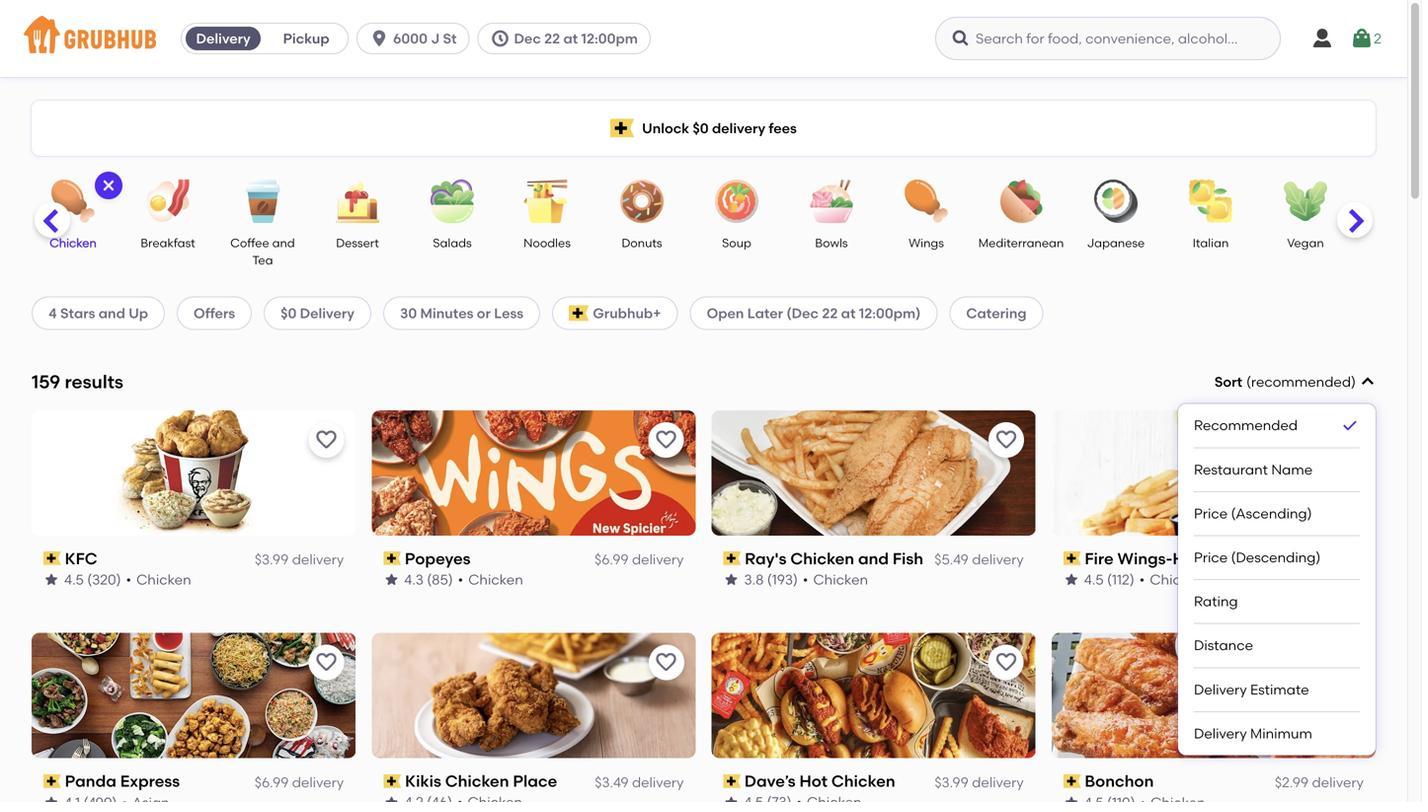 Task type: locate. For each thing, give the bounding box(es) containing it.
howe
[[1173, 549, 1217, 569]]

1 horizontal spatial $3.99 delivery
[[935, 775, 1024, 792]]

price for price (descending)
[[1194, 550, 1228, 566]]

delivery button
[[182, 23, 265, 54]]

(descending)
[[1231, 550, 1321, 566]]

rating
[[1194, 594, 1238, 610]]

1 • from the left
[[126, 572, 131, 588]]

(ascending)
[[1231, 506, 1312, 522]]

0 horizontal spatial subscription pass image
[[43, 775, 61, 789]]

$3.99 delivery
[[255, 552, 344, 568], [935, 775, 1024, 792]]

1 4.5 from the left
[[64, 572, 84, 588]]

donuts
[[622, 236, 662, 250]]

$6.99 delivery for popeyes
[[595, 552, 684, 568]]

up
[[129, 305, 148, 322]]

2 vertical spatial and
[[858, 549, 889, 569]]

check icon image
[[1340, 416, 1360, 436]]

fire wings-howe ave logo image
[[1052, 411, 1376, 536]]

fire
[[1085, 549, 1114, 569]]

0 vertical spatial at
[[563, 30, 578, 47]]

1 horizontal spatial 22
[[822, 305, 838, 322]]

0 horizontal spatial grubhub plus flag logo image
[[569, 306, 589, 321]]

grubhub plus flag logo image left unlock
[[610, 119, 634, 138]]

(193)
[[767, 572, 798, 588]]

subscription pass image left bonchon
[[1063, 775, 1081, 789]]

japanese
[[1087, 236, 1145, 250]]

2 4.5 from the left
[[1084, 572, 1104, 588]]

0 vertical spatial $6.99 delivery
[[595, 552, 684, 568]]

italian
[[1193, 236, 1229, 250]]

delivery down delivery estimate
[[1194, 726, 1247, 743]]

0 vertical spatial $0
[[693, 120, 709, 137]]

6000 j st
[[393, 30, 457, 47]]

$2.49
[[1275, 552, 1309, 568]]

at left "12:00pm)"
[[841, 305, 856, 322]]

• chicken down fire wings-howe ave
[[1139, 572, 1205, 588]]

1 vertical spatial $3.99 delivery
[[935, 775, 1024, 792]]

st
[[443, 30, 457, 47]]

$3.99 delivery for kfc
[[255, 552, 344, 568]]

22 right dec
[[544, 30, 560, 47]]

1 vertical spatial $6.99 delivery
[[255, 775, 344, 792]]

0 vertical spatial $3.99 delivery
[[255, 552, 344, 568]]

0 horizontal spatial $3.99
[[255, 552, 289, 568]]

4.5 for kfc
[[64, 572, 84, 588]]

breakfast image
[[133, 180, 202, 223]]

restaurant
[[1194, 462, 1268, 478]]

$0
[[693, 120, 709, 137], [281, 305, 297, 322]]

4 stars and up
[[48, 305, 148, 322]]

0 horizontal spatial $6.99 delivery
[[255, 775, 344, 792]]

• chicken
[[126, 572, 191, 588], [458, 572, 523, 588], [803, 572, 868, 588], [1139, 572, 1205, 588]]

0 horizontal spatial $3.99 delivery
[[255, 552, 344, 568]]

• for ray's chicken and fish
[[803, 572, 808, 588]]

159
[[32, 371, 60, 393]]

grubhub plus flag logo image for unlock $0 delivery fees
[[610, 119, 634, 138]]

and left fish
[[858, 549, 889, 569]]

place
[[513, 772, 557, 792]]

1 subscription pass image from the left
[[43, 775, 61, 789]]

hot
[[800, 772, 828, 792]]

save this restaurant image
[[654, 428, 678, 452], [1334, 428, 1358, 452], [654, 652, 678, 675], [994, 652, 1018, 675], [1334, 652, 1358, 675]]

star icon image for kfc
[[43, 572, 59, 588]]

$0 right unlock
[[693, 120, 709, 137]]

0 horizontal spatial $0
[[281, 305, 297, 322]]

• right (85)
[[458, 572, 463, 588]]

0 horizontal spatial 22
[[544, 30, 560, 47]]

pickup
[[283, 30, 329, 47]]

j
[[431, 30, 440, 47]]

22
[[544, 30, 560, 47], [822, 305, 838, 322]]

delivery for delivery estimate
[[1194, 682, 1247, 699]]

2 horizontal spatial and
[[858, 549, 889, 569]]

and
[[272, 236, 295, 250], [99, 305, 125, 322], [858, 549, 889, 569]]

save this restaurant image
[[314, 428, 338, 452], [994, 428, 1018, 452], [314, 652, 338, 675]]

dessert
[[336, 236, 379, 250]]

save this restaurant button for kfc
[[308, 422, 344, 458]]

3 subscription pass image from the left
[[723, 775, 741, 789]]

delivery for kfc
[[292, 552, 344, 568]]

subscription pass image left the fire
[[1063, 552, 1081, 566]]

subscription pass image left panda
[[43, 775, 61, 789]]

delivery left "pickup"
[[196, 30, 251, 47]]

1 horizontal spatial subscription pass image
[[383, 775, 401, 789]]

0 horizontal spatial at
[[563, 30, 578, 47]]

coffee
[[230, 236, 269, 250]]

4 • chicken from the left
[[1139, 572, 1205, 588]]

4.3
[[404, 572, 424, 588]]

0 vertical spatial $3.99
[[255, 552, 289, 568]]

0 vertical spatial and
[[272, 236, 295, 250]]

noodles image
[[513, 180, 582, 223]]

delivery inside 'button'
[[196, 30, 251, 47]]

• down the wings-
[[1139, 572, 1145, 588]]

subscription pass image
[[43, 775, 61, 789], [383, 775, 401, 789], [723, 775, 741, 789]]

coffee and tea image
[[228, 180, 297, 223]]

2 • chicken from the left
[[458, 572, 523, 588]]

4.5 down the fire
[[1084, 572, 1104, 588]]

0 horizontal spatial 4.5
[[64, 572, 84, 588]]

1 vertical spatial price
[[1194, 550, 1228, 566]]

subscription pass image for fire wings-howe ave
[[1063, 552, 1081, 566]]

grubhub plus flag logo image
[[610, 119, 634, 138], [569, 306, 589, 321]]

1 horizontal spatial and
[[272, 236, 295, 250]]

subscription pass image for kikis chicken place
[[383, 775, 401, 789]]

4.5 for fire wings-howe ave
[[1084, 572, 1104, 588]]

save this restaurant button for ray's chicken and fish
[[988, 422, 1024, 458]]

subscription pass image left "kikis"
[[383, 775, 401, 789]]

bowls
[[815, 236, 848, 250]]

svg image
[[369, 29, 389, 48], [490, 29, 510, 48], [951, 29, 971, 48], [101, 178, 117, 194]]

0 vertical spatial price
[[1194, 506, 1228, 522]]

recommended option
[[1194, 404, 1360, 449]]

chicken down fire wings-howe ave
[[1150, 572, 1205, 588]]

1 horizontal spatial $0
[[693, 120, 709, 137]]

2 price from the top
[[1194, 550, 1228, 566]]

svg image inside 6000 j st button
[[369, 29, 389, 48]]

• right (193) on the bottom
[[803, 572, 808, 588]]

1 vertical spatial grubhub plus flag logo image
[[569, 306, 589, 321]]

dec 22 at 12:00pm button
[[477, 23, 659, 54]]

• chicken down ray's chicken and fish
[[803, 572, 868, 588]]

subscription pass image left ray's
[[723, 552, 741, 566]]

dec
[[514, 30, 541, 47]]

1 • chicken from the left
[[126, 572, 191, 588]]

sort
[[1215, 374, 1242, 391]]

0 vertical spatial 22
[[544, 30, 560, 47]]

chicken right (85)
[[468, 572, 523, 588]]

dave's hot chicken
[[745, 772, 896, 792]]

$2.99
[[1275, 775, 1309, 792]]

• chicken right (320)
[[126, 572, 191, 588]]

kfc
[[65, 549, 97, 569]]

pickup button
[[265, 23, 348, 54]]

subscription pass image left dave's
[[723, 775, 741, 789]]

4.5 (320)
[[64, 572, 121, 588]]

save this restaurant button for popeyes
[[648, 422, 684, 458]]

1 vertical spatial at
[[841, 305, 856, 322]]

grubhub plus flag logo image for grubhub+
[[569, 306, 589, 321]]

svg image
[[1311, 27, 1334, 50], [1350, 27, 1374, 50], [1360, 374, 1376, 390]]

name
[[1271, 462, 1313, 478]]

1 horizontal spatial $6.99
[[595, 552, 629, 568]]

delivery
[[712, 120, 765, 137], [292, 552, 344, 568], [632, 552, 684, 568], [972, 552, 1024, 568], [1312, 552, 1364, 568], [292, 775, 344, 792], [632, 775, 684, 792], [972, 775, 1024, 792], [1312, 775, 1364, 792]]

minutes
[[420, 305, 473, 322]]

• for fire wings-howe ave
[[1139, 572, 1145, 588]]

save this restaurant image for fire wings-howe ave
[[1334, 428, 1358, 452]]

wings-
[[1117, 549, 1173, 569]]

at left 12:00pm
[[563, 30, 578, 47]]

and inside coffee and tea
[[272, 236, 295, 250]]

soup image
[[702, 180, 771, 223]]

distance
[[1194, 638, 1253, 654]]

None field
[[1178, 372, 1376, 756]]

chicken up (193) on the bottom
[[790, 549, 854, 569]]

$2.99 delivery
[[1275, 775, 1364, 792]]

delivery minimum
[[1194, 726, 1312, 743]]

1 vertical spatial $6.99
[[255, 775, 289, 792]]

1 horizontal spatial grubhub plus flag logo image
[[610, 119, 634, 138]]

$3.49
[[595, 775, 629, 792]]

12:00pm)
[[859, 305, 921, 322]]

save this restaurant button for dave's hot chicken
[[988, 646, 1024, 681]]

$3.99
[[255, 552, 289, 568], [935, 775, 969, 792]]

star icon image for ray's chicken and fish
[[723, 572, 739, 588]]

1 horizontal spatial $3.99
[[935, 775, 969, 792]]

save this restaurant button for kikis chicken place
[[648, 646, 684, 681]]

1 vertical spatial and
[[99, 305, 125, 322]]

japanese image
[[1081, 180, 1151, 223]]

subscription pass image for popeyes
[[383, 552, 401, 566]]

3 • from the left
[[803, 572, 808, 588]]

recommended
[[1251, 374, 1351, 391]]

0 horizontal spatial and
[[99, 305, 125, 322]]

$6.99 delivery
[[595, 552, 684, 568], [255, 775, 344, 792]]

delivery
[[196, 30, 251, 47], [300, 305, 355, 322], [1194, 682, 1247, 699], [1194, 726, 1247, 743]]

1 horizontal spatial 4.5
[[1084, 572, 1104, 588]]

• chicken for kfc
[[126, 572, 191, 588]]

2 horizontal spatial subscription pass image
[[723, 775, 741, 789]]

dessert image
[[323, 180, 392, 223]]

star icon image for fire wings-howe ave
[[1063, 572, 1079, 588]]

1 horizontal spatial $6.99 delivery
[[595, 552, 684, 568]]

price up howe
[[1194, 506, 1228, 522]]

$0 down coffee and tea in the left top of the page
[[281, 305, 297, 322]]

save this restaurant button for panda express
[[308, 646, 344, 681]]

price up rating
[[1194, 550, 1228, 566]]

4.5 down kfc
[[64, 572, 84, 588]]

subscription pass image left kfc
[[43, 552, 61, 566]]

1 price from the top
[[1194, 506, 1228, 522]]

star icon image for panda express
[[43, 795, 59, 803]]

subscription pass image
[[43, 552, 61, 566], [383, 552, 401, 566], [723, 552, 741, 566], [1063, 552, 1081, 566], [1063, 775, 1081, 789]]

• chicken right (85)
[[458, 572, 523, 588]]

0 vertical spatial $6.99
[[595, 552, 629, 568]]

ray's chicken and fish logo image
[[712, 411, 1036, 536]]

•
[[126, 572, 131, 588], [458, 572, 463, 588], [803, 572, 808, 588], [1139, 572, 1145, 588]]

save this restaurant image for bonchon
[[1334, 652, 1358, 675]]

price
[[1194, 506, 1228, 522], [1194, 550, 1228, 566]]

22 right (dec
[[822, 305, 838, 322]]

save this restaurant button for bonchon
[[1328, 646, 1364, 681]]

subscription pass image left popeyes
[[383, 552, 401, 566]]

star icon image
[[43, 572, 59, 588], [383, 572, 399, 588], [723, 572, 739, 588], [1063, 572, 1079, 588], [43, 795, 59, 803], [383, 795, 399, 803], [723, 795, 739, 803], [1063, 795, 1079, 803]]

at
[[563, 30, 578, 47], [841, 305, 856, 322]]

and up tea
[[272, 236, 295, 250]]

chicken
[[50, 236, 97, 250], [790, 549, 854, 569], [136, 572, 191, 588], [468, 572, 523, 588], [813, 572, 868, 588], [1150, 572, 1205, 588], [445, 772, 509, 792], [832, 772, 896, 792]]

delivery for panda express
[[292, 775, 344, 792]]

0 horizontal spatial $6.99
[[255, 775, 289, 792]]

list box
[[1194, 404, 1360, 756]]

chicken image
[[39, 180, 108, 223]]

• right (320)
[[126, 572, 131, 588]]

chicken right hot on the bottom right of the page
[[832, 772, 896, 792]]

)
[[1351, 374, 1356, 391]]

grubhub plus flag logo image left "grubhub+"
[[569, 306, 589, 321]]

3 • chicken from the left
[[803, 572, 868, 588]]

price for price (ascending)
[[1194, 506, 1228, 522]]

2 subscription pass image from the left
[[383, 775, 401, 789]]

2 • from the left
[[458, 572, 463, 588]]

1 horizontal spatial at
[[841, 305, 856, 322]]

$6.99
[[595, 552, 629, 568], [255, 775, 289, 792]]

subscription pass image for kfc
[[43, 552, 61, 566]]

star icon image for bonchon
[[1063, 795, 1079, 803]]

and left up
[[99, 305, 125, 322]]

estimate
[[1250, 682, 1309, 699]]

bowls image
[[797, 180, 866, 223]]

delivery down distance
[[1194, 682, 1247, 699]]

catering
[[966, 305, 1027, 322]]

0 vertical spatial grubhub plus flag logo image
[[610, 119, 634, 138]]

delivery estimate
[[1194, 682, 1309, 699]]

4 • from the left
[[1139, 572, 1145, 588]]

dave's hot chicken logo image
[[712, 634, 1036, 759]]

1 vertical spatial $0
[[281, 305, 297, 322]]

1 vertical spatial $3.99
[[935, 775, 969, 792]]



Task type: vqa. For each thing, say whether or not it's contained in the screenshot.
Star icon
yes



Task type: describe. For each thing, give the bounding box(es) containing it.
popeyes logo image
[[372, 411, 696, 536]]

1 vertical spatial 22
[[822, 305, 838, 322]]

save this restaurant image for kikis chicken place
[[654, 652, 678, 675]]

fees
[[769, 120, 797, 137]]

ave
[[1221, 549, 1250, 569]]

save this restaurant image for ray's chicken and fish
[[994, 428, 1018, 452]]

chicken down ray's chicken and fish
[[813, 572, 868, 588]]

$3.49 delivery
[[595, 775, 684, 792]]

soup
[[722, 236, 751, 250]]

coffee and tea
[[230, 236, 295, 268]]

chicken down chicken image
[[50, 236, 97, 250]]

ray's
[[745, 549, 787, 569]]

price (descending)
[[1194, 550, 1321, 566]]

and for 4 stars and up
[[99, 305, 125, 322]]

delivery for popeyes
[[632, 552, 684, 568]]

unlock $0 delivery fees
[[642, 120, 797, 137]]

$6.99 delivery for panda express
[[255, 775, 344, 792]]

svg image inside dec 22 at 12:00pm button
[[490, 29, 510, 48]]

stars
[[60, 305, 95, 322]]

$5.49 delivery
[[935, 552, 1024, 568]]

(
[[1246, 374, 1251, 391]]

bonchon logo image
[[1052, 634, 1376, 759]]

popeyes
[[405, 549, 471, 569]]

later
[[747, 305, 783, 322]]

open later (dec 22 at 12:00pm)
[[707, 305, 921, 322]]

22 inside dec 22 at 12:00pm button
[[544, 30, 560, 47]]

unlock
[[642, 120, 689, 137]]

list box containing recommended
[[1194, 404, 1360, 756]]

subscription pass image for bonchon
[[1063, 775, 1081, 789]]

kfc logo image
[[32, 411, 356, 536]]

save this restaurant image for popeyes
[[654, 428, 678, 452]]

chicken right "kikis"
[[445, 772, 509, 792]]

(112)
[[1107, 572, 1135, 588]]

salads
[[433, 236, 472, 250]]

italian image
[[1176, 180, 1245, 223]]

main navigation navigation
[[0, 0, 1407, 77]]

159 results
[[32, 371, 123, 393]]

panda express logo image
[[32, 634, 356, 759]]

kikis
[[405, 772, 441, 792]]

vegan image
[[1271, 180, 1340, 223]]

3.8 (193)
[[744, 572, 798, 588]]

subscription pass image for ray's chicken and fish
[[723, 552, 741, 566]]

delivery for dave's hot chicken
[[972, 775, 1024, 792]]

4.5 (112)
[[1084, 572, 1135, 588]]

grubhub+
[[593, 305, 661, 322]]

star icon image for popeyes
[[383, 572, 399, 588]]

$6.99 for panda express
[[255, 775, 289, 792]]

save this restaurant image for panda express
[[314, 652, 338, 675]]

kikis chicken place logo image
[[372, 634, 696, 759]]

(dec
[[787, 305, 819, 322]]

6000
[[393, 30, 428, 47]]

save this restaurant image for kfc
[[314, 428, 338, 452]]

(320)
[[87, 572, 121, 588]]

• for popeyes
[[458, 572, 463, 588]]

delivery down dessert
[[300, 305, 355, 322]]

save this restaurant button for fire wings-howe ave
[[1328, 422, 1364, 458]]

dave's
[[745, 772, 796, 792]]

• for kfc
[[126, 572, 131, 588]]

sort ( recommended )
[[1215, 374, 1356, 391]]

$3.99 for kfc
[[255, 552, 289, 568]]

12:00pm
[[581, 30, 638, 47]]

Search for food, convenience, alcohol... search field
[[935, 17, 1281, 60]]

$3.99 for dave's hot chicken
[[935, 775, 969, 792]]

$0 delivery
[[281, 305, 355, 322]]

delivery for bonchon
[[1312, 775, 1364, 792]]

or
[[477, 305, 491, 322]]

2 button
[[1350, 21, 1382, 56]]

delivery for kikis chicken place
[[632, 775, 684, 792]]

delivery for delivery
[[196, 30, 251, 47]]

svg image inside 2 button
[[1350, 27, 1374, 50]]

mediterranean image
[[987, 180, 1056, 223]]

4
[[48, 305, 57, 322]]

dec 22 at 12:00pm
[[514, 30, 638, 47]]

recommended
[[1194, 417, 1298, 434]]

3.8
[[744, 572, 764, 588]]

less
[[494, 305, 524, 322]]

2
[[1374, 30, 1382, 47]]

star icon image for dave's hot chicken
[[723, 795, 739, 803]]

donuts image
[[607, 180, 677, 223]]

ray's chicken and fish
[[745, 549, 923, 569]]

results
[[65, 371, 123, 393]]

tea
[[252, 253, 273, 268]]

• chicken for ray's chicken and fish
[[803, 572, 868, 588]]

star icon image for kikis chicken place
[[383, 795, 399, 803]]

subscription pass image for dave's hot chicken
[[723, 775, 741, 789]]

• chicken for popeyes
[[458, 572, 523, 588]]

none field containing sort
[[1178, 372, 1376, 756]]

30 minutes or less
[[400, 305, 524, 322]]

minimum
[[1250, 726, 1312, 743]]

express
[[120, 772, 180, 792]]

bonchon
[[1085, 772, 1154, 792]]

breakfast
[[141, 236, 195, 250]]

noodles
[[524, 236, 571, 250]]

mediterranean
[[978, 236, 1064, 250]]

4.3 (85)
[[404, 572, 453, 588]]

panda
[[65, 772, 116, 792]]

offers
[[194, 305, 235, 322]]

subscription pass image for panda express
[[43, 775, 61, 789]]

delivery for ray's chicken and fish
[[972, 552, 1024, 568]]

open
[[707, 305, 744, 322]]

fire wings-howe ave
[[1085, 549, 1250, 569]]

$5.49
[[935, 552, 969, 568]]

panda express
[[65, 772, 180, 792]]

6000 j st button
[[357, 23, 477, 54]]

$3.99 delivery for dave's hot chicken
[[935, 775, 1024, 792]]

30
[[400, 305, 417, 322]]

fish
[[893, 549, 923, 569]]

salads image
[[418, 180, 487, 223]]

(85)
[[427, 572, 453, 588]]

price (ascending)
[[1194, 506, 1312, 522]]

wings
[[909, 236, 944, 250]]

• chicken for fire wings-howe ave
[[1139, 572, 1205, 588]]

$2.49 delivery
[[1275, 552, 1364, 568]]

chicken right (320)
[[136, 572, 191, 588]]

restaurant name
[[1194, 462, 1313, 478]]

save this restaurant image for dave's hot chicken
[[994, 652, 1018, 675]]

delivery for delivery minimum
[[1194, 726, 1247, 743]]

and for ray's chicken and fish
[[858, 549, 889, 569]]

vegan
[[1287, 236, 1324, 250]]

$6.99 for popeyes
[[595, 552, 629, 568]]

kikis chicken place
[[405, 772, 557, 792]]

delivery for fire wings-howe ave
[[1312, 552, 1364, 568]]

at inside button
[[563, 30, 578, 47]]

wings image
[[892, 180, 961, 223]]



